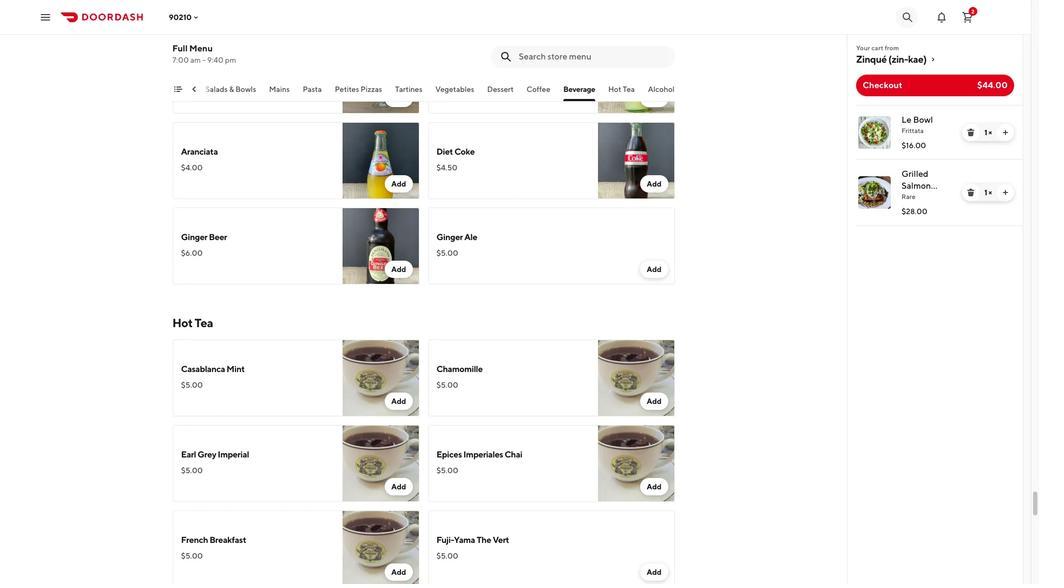 Task type: vqa. For each thing, say whether or not it's contained in the screenshot.


Task type: describe. For each thing, give the bounding box(es) containing it.
frittata
[[902, 127, 924, 135]]

diet
[[437, 147, 453, 157]]

zinqué (zin-kae)
[[857, 54, 927, 65]]

zinqué
[[857, 54, 887, 65]]

chamomille image
[[598, 340, 675, 417]]

petites
[[335, 85, 359, 94]]

rare
[[902, 193, 916, 201]]

(zin-
[[889, 54, 909, 65]]

dessert button
[[488, 84, 514, 101]]

0 horizontal spatial $4.00
[[181, 164, 203, 172]]

aranciata image
[[343, 122, 419, 199]]

yama
[[454, 536, 476, 546]]

orange juice
[[181, 61, 232, 71]]

casablanca
[[181, 365, 225, 375]]

$6.00
[[181, 249, 203, 258]]

&
[[229, 85, 234, 94]]

checkout
[[863, 80, 903, 90]]

am
[[191, 56, 201, 64]]

1 × for le bowl
[[985, 128, 993, 137]]

9:40
[[207, 56, 224, 64]]

ginger ale
[[437, 232, 478, 243]]

notification bell image
[[936, 11, 949, 24]]

your
[[857, 44, 871, 52]]

ginger beer image
[[343, 208, 419, 285]]

petites pizzas
[[335, 85, 382, 94]]

vert
[[493, 536, 509, 546]]

$28.00
[[902, 207, 928, 216]]

1 for grilled salmon plate (gf)
[[985, 188, 988, 197]]

fuji-yama the vert
[[437, 536, 509, 546]]

pasta button
[[303, 84, 322, 101]]

salmon
[[902, 181, 932, 191]]

$5.00 for ginger ale
[[437, 249, 459, 258]]

× for le bowl
[[989, 128, 993, 137]]

imperiales
[[464, 450, 504, 460]]

$4.50 for diet
[[437, 164, 458, 172]]

1 vertical spatial hot
[[173, 316, 193, 330]]

full menu 7:00 am - 9:40 pm
[[173, 43, 236, 64]]

-
[[203, 56, 206, 64]]

casablanca mint
[[181, 365, 245, 375]]

epices
[[437, 450, 462, 460]]

plate
[[902, 193, 923, 203]]

grilled
[[902, 169, 929, 179]]

from
[[885, 44, 900, 52]]

hot inside "hot tea" button
[[609, 85, 622, 94]]

chamomille
[[437, 365, 483, 375]]

list containing le bowl
[[848, 105, 1024, 226]]

coffee button
[[527, 84, 551, 101]]

french
[[181, 536, 208, 546]]

your cart from
[[857, 44, 900, 52]]

chai
[[505, 450, 523, 460]]

pasta
[[303, 85, 322, 94]]

2
[[972, 8, 975, 14]]

$5.00 for fuji-yama the vert
[[437, 552, 459, 561]]

limonetta image
[[598, 37, 675, 114]]

grilled salmon plate (gf) image
[[859, 177, 892, 209]]

7:00
[[173, 56, 189, 64]]

mains
[[269, 85, 290, 94]]

salads & bowls button
[[206, 84, 256, 101]]

alcohol button
[[648, 84, 675, 101]]



Task type: locate. For each thing, give the bounding box(es) containing it.
(gf)
[[925, 193, 943, 203]]

2 1 × from the top
[[985, 188, 993, 197]]

$4.50 down orange
[[181, 78, 202, 87]]

0 vertical spatial $4.50
[[181, 78, 202, 87]]

0 vertical spatial tea
[[623, 85, 635, 94]]

$5.00 down fuji-
[[437, 552, 459, 561]]

juice
[[212, 61, 232, 71]]

$16.00
[[902, 141, 927, 150]]

$5.00
[[437, 249, 459, 258], [181, 381, 203, 390], [437, 381, 459, 390], [181, 467, 203, 476], [437, 467, 459, 476], [181, 552, 203, 561], [437, 552, 459, 561]]

ginger for ginger beer
[[181, 232, 208, 243]]

tartines button
[[395, 84, 423, 101]]

bowl
[[914, 115, 934, 125]]

zinqué (zin-kae) link
[[857, 53, 1015, 66]]

1 ginger from the left
[[181, 232, 208, 243]]

1
[[985, 128, 988, 137], [985, 188, 988, 197]]

1 horizontal spatial hot
[[609, 85, 622, 94]]

hot right beverage
[[609, 85, 622, 94]]

vegetables button
[[436, 84, 475, 101]]

hot tea left the alcohol
[[609, 85, 635, 94]]

1 vertical spatial hot tea
[[173, 316, 213, 330]]

$5.00 for epices imperiales chai
[[437, 467, 459, 476]]

1 vertical spatial add one to cart image
[[1002, 188, 1011, 197]]

tea
[[623, 85, 635, 94], [195, 316, 213, 330]]

salads
[[206, 85, 228, 94]]

hot up the casablanca
[[173, 316, 193, 330]]

1 horizontal spatial $4.50
[[437, 164, 458, 172]]

1 add one to cart image from the top
[[1002, 128, 1011, 137]]

add button
[[385, 90, 413, 107], [641, 90, 669, 107], [385, 175, 413, 193], [641, 175, 669, 193], [385, 261, 413, 278], [641, 261, 669, 278], [385, 393, 413, 411], [641, 393, 669, 411], [385, 479, 413, 496], [641, 479, 669, 496], [385, 564, 413, 582], [641, 564, 669, 582]]

earl grey imperial image
[[343, 426, 419, 503]]

0 horizontal spatial ginger
[[181, 232, 208, 243]]

0 horizontal spatial hot tea
[[173, 316, 213, 330]]

2 × from the top
[[989, 188, 993, 197]]

add one to cart image
[[1002, 128, 1011, 137], [1002, 188, 1011, 197]]

1 × from the top
[[989, 128, 993, 137]]

2 ginger from the left
[[437, 232, 463, 243]]

add
[[392, 94, 406, 103], [647, 94, 662, 103], [392, 180, 406, 188], [647, 180, 662, 188], [392, 265, 406, 274], [647, 265, 662, 274], [392, 398, 406, 406], [647, 398, 662, 406], [392, 483, 406, 492], [647, 483, 662, 492], [392, 569, 406, 577], [647, 569, 662, 577]]

1 vertical spatial 1
[[985, 188, 988, 197]]

vegetables
[[436, 85, 475, 94]]

$5.00 down the casablanca
[[181, 381, 203, 390]]

$44.00
[[978, 80, 1009, 90]]

1 down $44.00
[[985, 128, 988, 137]]

0 horizontal spatial tea
[[195, 316, 213, 330]]

orange juice image
[[343, 37, 419, 114]]

full
[[173, 43, 188, 54]]

pizzas
[[361, 85, 382, 94]]

0 vertical spatial hot
[[609, 85, 622, 94]]

french breakfast image
[[343, 511, 419, 585]]

0 vertical spatial remove item from cart image
[[967, 128, 976, 137]]

0 horizontal spatial $4.50
[[181, 78, 202, 87]]

the
[[477, 536, 492, 546]]

cart
[[872, 44, 884, 52]]

1 vertical spatial $4.50
[[437, 164, 458, 172]]

Item Search search field
[[519, 51, 666, 63]]

beverage
[[564, 85, 596, 94]]

$5.00 down earl at the left of page
[[181, 467, 203, 476]]

1 vertical spatial 1 ×
[[985, 188, 993, 197]]

×
[[989, 128, 993, 137], [989, 188, 993, 197]]

open menu image
[[39, 11, 52, 24]]

coke
[[455, 147, 475, 157]]

petites pizzas button
[[335, 84, 382, 101]]

tea inside button
[[623, 85, 635, 94]]

imperial
[[218, 450, 249, 460]]

add one to cart image for le bowl
[[1002, 128, 1011, 137]]

le bowl image
[[859, 116, 892, 149]]

epices imperiales chai image
[[598, 426, 675, 503]]

tartines
[[395, 85, 423, 94]]

$4.50
[[181, 78, 202, 87], [437, 164, 458, 172]]

× for grilled salmon plate (gf)
[[989, 188, 993, 197]]

1 vertical spatial $4.00
[[181, 164, 203, 172]]

2 1 from the top
[[985, 188, 988, 197]]

2 button
[[958, 6, 979, 28]]

hot tea button
[[609, 84, 635, 101]]

show menu categories image
[[174, 85, 182, 94]]

breakfast
[[210, 536, 246, 546]]

french breakfast
[[181, 536, 246, 546]]

ginger beer
[[181, 232, 227, 243]]

$4.00 right tartines
[[437, 78, 458, 87]]

$4.50 down diet
[[437, 164, 458, 172]]

add one to cart image for grilled salmon plate (gf)
[[1002, 188, 1011, 197]]

0 vertical spatial ×
[[989, 128, 993, 137]]

ginger left ale on the top left of page
[[437, 232, 463, 243]]

epices imperiales chai
[[437, 450, 523, 460]]

$5.00 for chamomille
[[437, 381, 459, 390]]

1 1 from the top
[[985, 128, 988, 137]]

$5.00 down epices
[[437, 467, 459, 476]]

beer
[[209, 232, 227, 243]]

90210
[[169, 13, 192, 21]]

grilled salmon plate (gf)
[[902, 169, 943, 203]]

le
[[902, 115, 912, 125]]

$4.50 for orange
[[181, 78, 202, 87]]

dessert
[[488, 85, 514, 94]]

$5.00 for earl grey imperial
[[181, 467, 203, 476]]

menu
[[189, 43, 213, 54]]

1 right (gf)
[[985, 188, 988, 197]]

earl
[[181, 450, 196, 460]]

mains button
[[269, 84, 290, 101]]

list
[[848, 105, 1024, 226]]

ginger for ginger ale
[[437, 232, 463, 243]]

$4.00 down aranciata
[[181, 164, 203, 172]]

bowls
[[236, 85, 256, 94]]

fuji-
[[437, 536, 454, 546]]

$4.00
[[437, 78, 458, 87], [181, 164, 203, 172]]

1 horizontal spatial hot tea
[[609, 85, 635, 94]]

1 vertical spatial ×
[[989, 188, 993, 197]]

salads & bowls
[[206, 85, 256, 94]]

earl grey imperial
[[181, 450, 249, 460]]

1 horizontal spatial $4.00
[[437, 78, 458, 87]]

ginger
[[181, 232, 208, 243], [437, 232, 463, 243]]

0 vertical spatial 1 ×
[[985, 128, 993, 137]]

grey
[[198, 450, 216, 460]]

aranciata
[[181, 147, 218, 157]]

1 1 × from the top
[[985, 128, 993, 137]]

scroll menu navigation left image
[[190, 85, 199, 94]]

diet coke
[[437, 147, 475, 157]]

casablanca mint image
[[343, 340, 419, 417]]

kae)
[[909, 54, 927, 65]]

2 remove item from cart image from the top
[[967, 188, 976, 197]]

1 for le bowl
[[985, 128, 988, 137]]

diet coke image
[[598, 122, 675, 199]]

1 × for grilled salmon plate (gf)
[[985, 188, 993, 197]]

pm
[[225, 56, 236, 64]]

$5.00 for french breakfast
[[181, 552, 203, 561]]

ale
[[465, 232, 478, 243]]

hot
[[609, 85, 622, 94], [173, 316, 193, 330]]

remove item from cart image for le bowl
[[967, 128, 976, 137]]

0 vertical spatial 1
[[985, 128, 988, 137]]

alcohol
[[648, 85, 675, 94]]

0 horizontal spatial hot
[[173, 316, 193, 330]]

1 ×
[[985, 128, 993, 137], [985, 188, 993, 197]]

le bowl frittata
[[902, 115, 934, 135]]

0 vertical spatial add one to cart image
[[1002, 128, 1011, 137]]

mint
[[227, 365, 245, 375]]

coffee
[[527, 85, 551, 94]]

$5.00 down chamomille
[[437, 381, 459, 390]]

2 add one to cart image from the top
[[1002, 188, 1011, 197]]

1 vertical spatial tea
[[195, 316, 213, 330]]

tea up the casablanca
[[195, 316, 213, 330]]

1 remove item from cart image from the top
[[967, 128, 976, 137]]

1 horizontal spatial tea
[[623, 85, 635, 94]]

1 vertical spatial remove item from cart image
[[967, 188, 976, 197]]

90210 button
[[169, 13, 201, 21]]

1 horizontal spatial ginger
[[437, 232, 463, 243]]

ginger up $6.00
[[181, 232, 208, 243]]

tea left the alcohol
[[623, 85, 635, 94]]

remove item from cart image for grilled salmon plate (gf)
[[967, 188, 976, 197]]

$5.00 down french
[[181, 552, 203, 561]]

remove item from cart image
[[967, 128, 976, 137], [967, 188, 976, 197]]

0 vertical spatial hot tea
[[609, 85, 635, 94]]

$5.00 for casablanca mint
[[181, 381, 203, 390]]

0 vertical spatial $4.00
[[437, 78, 458, 87]]

$5.00 down ginger ale
[[437, 249, 459, 258]]

orange
[[181, 61, 210, 71]]

hot tea up the casablanca
[[173, 316, 213, 330]]

hot tea
[[609, 85, 635, 94], [173, 316, 213, 330]]

2 items, open order cart image
[[962, 11, 975, 24]]



